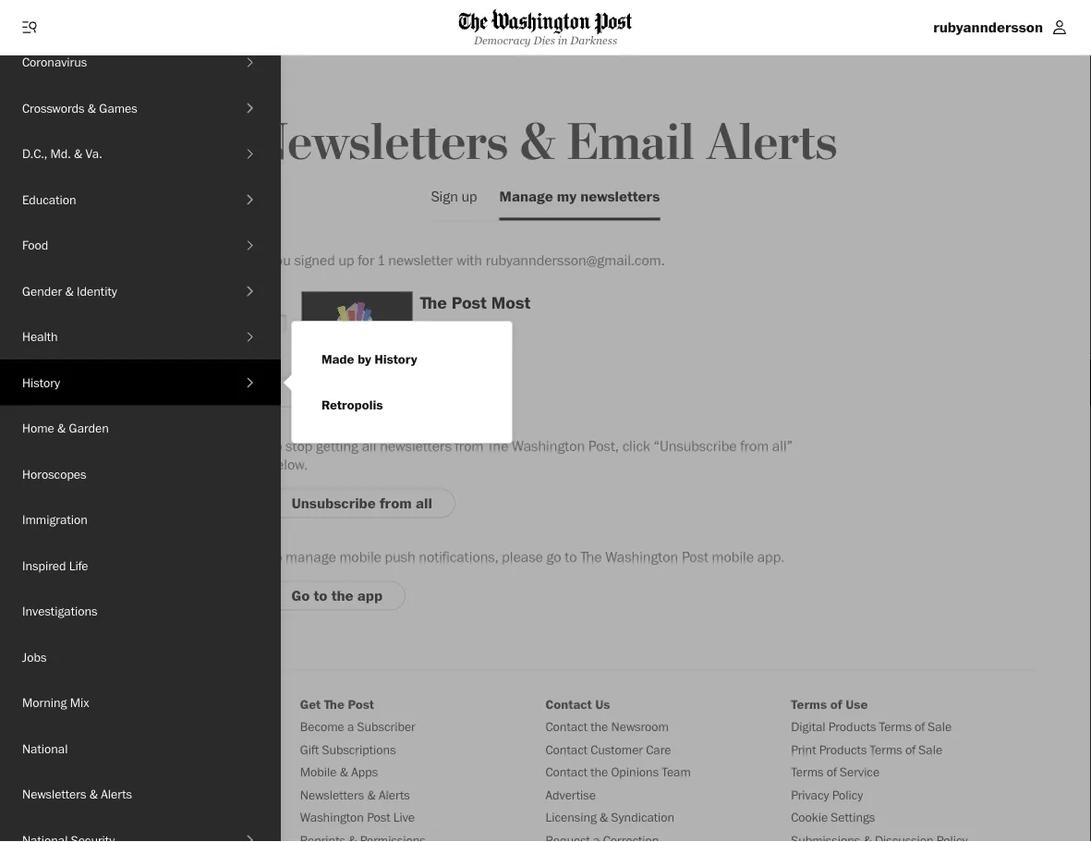 Task type: describe. For each thing, give the bounding box(es) containing it.
morning mix link
[[0, 680, 281, 726]]

push
[[385, 548, 416, 566]]

terms up 'digital'
[[791, 696, 827, 712]]

washington post live link
[[300, 809, 415, 825]]

print
[[791, 741, 817, 757]]

& left games
[[88, 100, 96, 116]]

to manage mobile push notifications, please go to the washington post mobile app.
[[269, 548, 785, 566]]

a
[[348, 719, 354, 734]]

getting
[[316, 437, 359, 455]]

notifications,
[[419, 548, 499, 566]]

dialog containing made by history
[[281, 321, 513, 444]]

1 vertical spatial products
[[820, 741, 867, 757]]

0 vertical spatial products
[[829, 719, 877, 734]]

use
[[846, 696, 868, 712]]

us
[[596, 696, 610, 712]]

va.
[[86, 146, 102, 161]]

food
[[22, 237, 48, 253]]

0 horizontal spatial to
[[314, 587, 328, 605]]

education
[[22, 191, 76, 207]]

1 vertical spatial the
[[591, 719, 608, 734]]

mix
[[70, 695, 89, 710]]

search and browse sections image
[[20, 18, 39, 37]]

coronavirus link
[[0, 39, 242, 85]]

morning mix
[[22, 695, 89, 710]]

retropolis link
[[307, 382, 398, 428]]

2 contact from the top
[[546, 719, 588, 734]]

by
[[358, 351, 371, 367]]

tagline, democracy dies in darkness element
[[459, 34, 633, 46]]

& left va.
[[74, 146, 83, 161]]

careers
[[55, 787, 97, 802]]

policy
[[833, 787, 864, 802]]

& up manage
[[520, 112, 555, 174]]

become a subscriber link
[[300, 719, 416, 734]]

0 horizontal spatial up
[[339, 251, 355, 269]]

democracy
[[474, 34, 531, 46]]

manage my newsletters link
[[500, 174, 660, 221]]

become
[[300, 719, 345, 734]]

1 contact from the top
[[546, 696, 592, 712]]

mobile & apps link
[[300, 764, 378, 780]]

company
[[55, 696, 109, 712]]

of down digital products terms of sale link
[[906, 741, 916, 757]]

unsubscribe for unsubscribe
[[292, 383, 376, 401]]

0 horizontal spatial newsroom
[[55, 741, 112, 757]]

go to the app
[[292, 587, 383, 605]]

all inside button
[[416, 494, 432, 512]]

primary element
[[0, 0, 1092, 55]]

0 vertical spatial up
[[462, 187, 477, 205]]

made by history
[[322, 351, 417, 367]]

0 vertical spatial to
[[565, 548, 577, 566]]

go
[[292, 587, 310, 605]]

gender
[[22, 283, 62, 299]]

unsubscribe button
[[269, 378, 399, 407]]

unsubscribe from all
[[292, 494, 432, 512]]

contact the opinions team link
[[546, 764, 691, 780]]

digital products terms of sale link
[[791, 719, 952, 734]]

cookie
[[791, 809, 828, 825]]

syndication
[[611, 809, 675, 825]]

& down "newsroom policies & standards"
[[89, 786, 98, 802]]

newsletters for newsletters & alerts
[[22, 786, 86, 802]]

privacy
[[791, 787, 830, 802]]

health
[[22, 329, 58, 344]]

rubyanndersson@gmail.com
[[486, 251, 662, 269]]

sign up
[[431, 187, 477, 205]]

go
[[547, 548, 562, 566]]

& right home
[[57, 420, 66, 436]]

1
[[378, 251, 385, 269]]

terms up print products terms of sale link
[[880, 719, 912, 734]]

newsletters inside to stop getting all newsletters from the washington post, click "unsubscribe from all" below.
[[380, 437, 452, 455]]

d.c., md. & va. link
[[0, 131, 242, 177]]

garden
[[69, 420, 109, 436]]

the inside to stop getting all newsletters from the washington post, click "unsubscribe from all" below.
[[487, 437, 509, 455]]

alerts inside become a subscriber gift subscriptions mobile & apps newsletters & alerts washington post live
[[379, 787, 410, 802]]

home & garden
[[22, 420, 109, 436]]

alerts inside sections navigation element
[[101, 786, 132, 802]]

gender & identity
[[22, 283, 117, 299]]

inspired
[[22, 557, 66, 573]]

to for to stop getting all newsletters from the washington post, click "unsubscribe from all" below.
[[269, 437, 282, 455]]

education link
[[0, 177, 242, 222]]

to for to manage mobile push notifications, please go to the washington post mobile app.
[[269, 548, 282, 566]]

of up print products terms of sale link
[[915, 719, 925, 734]]

morning
[[22, 695, 67, 710]]

team
[[662, 764, 691, 780]]

below.
[[269, 455, 308, 473]]

post inside the post most daily
[[452, 292, 487, 312]]

gift subscriptions link
[[300, 741, 396, 757]]

all inside to stop getting all newsletters from the washington post, click "unsubscribe from all" below.
[[362, 437, 377, 455]]

coronavirus
[[22, 54, 87, 70]]

d.c., md. & va.
[[22, 146, 102, 161]]

sign up link
[[431, 172, 477, 221]]

national
[[22, 740, 68, 756]]

investigations
[[22, 603, 97, 619]]

get
[[300, 696, 321, 712]]

1 horizontal spatial from
[[455, 437, 484, 455]]

post up become a subscriber link
[[348, 696, 374, 712]]

the post most daily
[[420, 292, 531, 330]]

terms down digital products terms of sale link
[[870, 741, 903, 757]]

apps
[[351, 764, 378, 780]]

of up privacy policy link
[[827, 764, 837, 780]]

life
[[69, 557, 88, 573]]

terms of use
[[791, 696, 868, 712]]

games
[[99, 100, 137, 116]]

retropolis
[[322, 397, 383, 413]]

digital products terms of sale print products terms of sale terms of service privacy policy cookie settings
[[791, 719, 952, 825]]

post inside become a subscriber gift subscriptions mobile & apps newsletters & alerts washington post live
[[367, 809, 391, 825]]

subscriptions
[[322, 741, 396, 757]]

post,
[[589, 437, 619, 455]]

newsletters inside become a subscriber gift subscriptions mobile & apps newsletters & alerts washington post live
[[300, 787, 364, 802]]

washington inside become a subscriber gift subscriptions mobile & apps newsletters & alerts washington post live
[[300, 809, 364, 825]]

immigration link
[[0, 497, 281, 543]]

my
[[557, 187, 577, 205]]

in
[[558, 34, 568, 46]]

0 vertical spatial the
[[332, 587, 354, 605]]

4 contact from the top
[[546, 764, 588, 780]]

with
[[457, 251, 482, 269]]

contact customer care link
[[546, 741, 671, 757]]



Task type: locate. For each thing, give the bounding box(es) containing it.
newsletters right my
[[581, 187, 660, 205]]

policies
[[115, 741, 156, 757]]

0 vertical spatial newsletters
[[581, 187, 660, 205]]

to up below.
[[269, 437, 282, 455]]

subscriber
[[357, 719, 416, 734]]

2 vertical spatial the
[[591, 764, 608, 780]]

please
[[502, 548, 543, 566]]

newsletters & alerts link up washington post live link in the left of the page
[[300, 787, 410, 802]]

newsroom up newsletters & alerts
[[55, 741, 112, 757]]

terms of service link
[[791, 764, 880, 780]]

crosswords & games
[[22, 100, 137, 116]]

to
[[565, 548, 577, 566], [314, 587, 328, 605]]

0 vertical spatial history
[[375, 351, 417, 367]]

contact us
[[546, 696, 610, 712]]

made by history link
[[307, 336, 432, 382]]

manage
[[286, 548, 336, 566]]

inspired life link
[[0, 543, 281, 588]]

newsletters & alerts
[[22, 786, 132, 802]]

unsubscribe inside unsubscribe from all button
[[292, 494, 376, 512]]

live
[[394, 809, 415, 825]]

"unsubscribe
[[654, 437, 737, 455]]

go to the app link
[[269, 581, 406, 611]]

newsroom up care
[[611, 719, 669, 734]]

opinions
[[611, 764, 659, 780]]

products
[[829, 719, 877, 734], [820, 741, 867, 757]]

for
[[358, 251, 375, 269]]

democracy dies in darkness
[[474, 34, 618, 46]]

sections navigation element
[[0, 39, 281, 842]]

newsletter
[[389, 251, 453, 269]]

contact the newsroom contact customer care contact the opinions team advertise licensing & syndication
[[546, 719, 691, 825]]

from inside button
[[380, 494, 412, 512]]

immigration
[[22, 512, 88, 527]]

0 horizontal spatial alerts
[[101, 786, 132, 802]]

0 horizontal spatial all
[[362, 437, 377, 455]]

crosswords & games link
[[0, 85, 242, 131]]

mobile left app.
[[712, 548, 754, 566]]

history link
[[0, 360, 242, 405]]

unsubscribe from all button
[[269, 489, 456, 518]]

1 horizontal spatial newsletters & alerts link
[[300, 787, 410, 802]]

national link
[[0, 726, 281, 771]]

become a subscriber gift subscriptions mobile & apps newsletters & alerts washington post live
[[300, 719, 416, 825]]

newsletters for newsletters & email alerts
[[254, 112, 508, 174]]

1 vertical spatial to
[[269, 548, 282, 566]]

most
[[491, 292, 531, 312]]

contact up the advertise link
[[546, 741, 588, 757]]

0 vertical spatial washington
[[512, 437, 585, 455]]

washington down mobile & apps "link"
[[300, 809, 364, 825]]

newsletters up sign
[[254, 112, 508, 174]]

1 vertical spatial newsroom
[[55, 741, 112, 757]]

1 vertical spatial newsletters
[[380, 437, 452, 455]]

of
[[831, 696, 843, 712], [915, 719, 925, 734], [906, 741, 916, 757], [827, 764, 837, 780]]

newsroom policies & standards
[[55, 741, 227, 757]]

advertise
[[546, 787, 596, 802]]

sale down digital products terms of sale link
[[919, 741, 943, 757]]

1 vertical spatial to
[[314, 587, 328, 605]]

you signed up for 1 newsletter with rubyanndersson@gmail.com .
[[269, 251, 665, 269]]

licensing
[[546, 809, 597, 825]]

dies
[[534, 34, 555, 46]]

gender & identity link
[[0, 268, 242, 314]]

0 horizontal spatial history
[[22, 374, 60, 390]]

0 horizontal spatial newsletters
[[380, 437, 452, 455]]

2 horizontal spatial alerts
[[707, 112, 838, 174]]

1 horizontal spatial alerts
[[379, 787, 410, 802]]

unsubscribe inside unsubscribe button
[[292, 383, 376, 401]]

history right by
[[375, 351, 417, 367]]

newsletters & alerts link
[[0, 771, 281, 817], [300, 787, 410, 802]]

to left "manage"
[[269, 548, 282, 566]]

products up terms of service link
[[820, 741, 867, 757]]

contact up advertise
[[546, 764, 588, 780]]

cookie settings link
[[791, 809, 876, 825]]

1 vertical spatial sale
[[919, 741, 943, 757]]

2 horizontal spatial washington
[[606, 548, 679, 566]]

licensing & syndication link
[[546, 809, 675, 825]]

0 vertical spatial sale
[[928, 719, 952, 734]]

rubyanndersson
[[934, 18, 1044, 36]]

daily
[[420, 317, 448, 330]]

history inside made by history link
[[375, 351, 417, 367]]

history inside sections navigation element
[[22, 374, 60, 390]]

contact the newsroom link
[[546, 719, 669, 734]]

unsubscribe down getting
[[292, 494, 376, 512]]

1 horizontal spatial washington
[[512, 437, 585, 455]]

& right licensing at the bottom
[[600, 809, 609, 825]]

of left use
[[831, 696, 843, 712]]

food link
[[0, 222, 242, 268]]

2 horizontal spatial from
[[740, 437, 769, 455]]

gift
[[300, 741, 319, 757]]

up left the for
[[339, 251, 355, 269]]

the
[[332, 587, 354, 605], [591, 719, 608, 734], [591, 764, 608, 780]]

print products terms of sale link
[[791, 741, 943, 757]]

post left 'most'
[[452, 292, 487, 312]]

care
[[646, 741, 671, 757]]

1 horizontal spatial newsroom
[[611, 719, 669, 734]]

sale up print products terms of sale link
[[928, 719, 952, 734]]

jobs
[[22, 649, 47, 665]]

newsletters
[[254, 112, 508, 174], [22, 786, 86, 802], [300, 787, 364, 802]]

1 horizontal spatial newsletters
[[581, 187, 660, 205]]

md.
[[50, 146, 71, 161]]

newsletters & alerts link down newsroom policies & standards link
[[0, 771, 281, 817]]

0 horizontal spatial newsletters & alerts link
[[0, 771, 281, 817]]

0 vertical spatial all
[[362, 437, 377, 455]]

0 horizontal spatial from
[[380, 494, 412, 512]]

service
[[840, 764, 880, 780]]

stop
[[286, 437, 313, 455]]

2 mobile from the left
[[712, 548, 754, 566]]

the left app
[[332, 587, 354, 605]]

app.
[[758, 548, 785, 566]]

contact left us
[[546, 696, 592, 712]]

2 unsubscribe from the top
[[292, 494, 376, 512]]

mobile left the push in the left bottom of the page
[[340, 548, 382, 566]]

0 vertical spatial newsroom
[[611, 719, 669, 734]]

post left live at the left
[[367, 809, 391, 825]]

products down use
[[829, 719, 877, 734]]

all up notifications,
[[416, 494, 432, 512]]

get the post
[[300, 696, 374, 712]]

home & garden link
[[0, 405, 281, 451]]

d.c.,
[[22, 146, 47, 161]]

jobs link
[[0, 634, 281, 680]]

investigations link
[[0, 588, 281, 634]]

1 mobile from the left
[[340, 548, 382, 566]]

the washington post homepage. image
[[459, 9, 633, 35]]

unsubscribe
[[292, 383, 376, 401], [292, 494, 376, 512]]

& right gender
[[65, 283, 74, 299]]

& inside contact the newsroom contact customer care contact the opinions team advertise licensing & syndication
[[600, 809, 609, 825]]

washington left post,
[[512, 437, 585, 455]]

2 vertical spatial washington
[[300, 809, 364, 825]]

the inside the post most daily
[[420, 292, 447, 312]]

contact down contact us
[[546, 719, 588, 734]]

1 horizontal spatial to
[[565, 548, 577, 566]]

1 vertical spatial history
[[22, 374, 60, 390]]

newsletters down mobile & apps "link"
[[300, 787, 364, 802]]

you
[[269, 251, 291, 269]]

history down health
[[22, 374, 60, 390]]

unsubscribe down made on the top
[[292, 383, 376, 401]]

terms up "privacy" at the right of page
[[791, 764, 824, 780]]

mobile
[[340, 548, 382, 566], [712, 548, 754, 566]]

1 vertical spatial unsubscribe
[[292, 494, 376, 512]]

mobile
[[300, 764, 337, 780]]

unsubscribe for unsubscribe from all
[[292, 494, 376, 512]]

made
[[322, 351, 354, 367]]

careers link
[[55, 787, 97, 802]]

& down apps
[[367, 787, 376, 802]]

0 vertical spatial unsubscribe
[[292, 383, 376, 401]]

0 horizontal spatial washington
[[300, 809, 364, 825]]

1 vertical spatial all
[[416, 494, 432, 512]]

up right sign
[[462, 187, 477, 205]]

app
[[358, 587, 383, 605]]

0 vertical spatial to
[[269, 437, 282, 455]]

email
[[567, 112, 695, 174]]

1 horizontal spatial history
[[375, 351, 417, 367]]

1 vertical spatial up
[[339, 251, 355, 269]]

newsroom policies & standards link
[[55, 741, 227, 757]]

the down contact customer care 'link'
[[591, 764, 608, 780]]

newsroom
[[611, 719, 669, 734], [55, 741, 112, 757]]

washington right go
[[606, 548, 679, 566]]

dialog
[[281, 321, 513, 444]]

2 to from the top
[[269, 548, 282, 566]]

1 horizontal spatial mobile
[[712, 548, 754, 566]]

newsletters down the retropolis link at left
[[380, 437, 452, 455]]

0 horizontal spatial mobile
[[340, 548, 382, 566]]

all right getting
[[362, 437, 377, 455]]

1 unsubscribe from the top
[[292, 383, 376, 401]]

to
[[269, 437, 282, 455], [269, 548, 282, 566]]

1 horizontal spatial up
[[462, 187, 477, 205]]

terms
[[791, 696, 827, 712], [880, 719, 912, 734], [870, 741, 903, 757], [791, 764, 824, 780]]

1 to from the top
[[269, 437, 282, 455]]

newsroom inside contact the newsroom contact customer care contact the opinions team advertise licensing & syndication
[[611, 719, 669, 734]]

to inside to stop getting all newsletters from the washington post, click "unsubscribe from all" below.
[[269, 437, 282, 455]]

click
[[623, 437, 651, 455]]

washington inside to stop getting all newsletters from the washington post, click "unsubscribe from all" below.
[[512, 437, 585, 455]]

& right policies
[[159, 741, 168, 757]]

the down us
[[591, 719, 608, 734]]

& left apps
[[340, 764, 348, 780]]

darkness
[[571, 34, 618, 46]]

1 vertical spatial washington
[[606, 548, 679, 566]]

3 contact from the top
[[546, 741, 588, 757]]

post left app.
[[682, 548, 709, 566]]

newsletters down national
[[22, 786, 86, 802]]

newsletters & email alerts
[[254, 112, 838, 174]]

to stop getting all newsletters from the washington post, click "unsubscribe from all" below.
[[269, 437, 793, 473]]

1 horizontal spatial all
[[416, 494, 432, 512]]

washington
[[512, 437, 585, 455], [606, 548, 679, 566], [300, 809, 364, 825]]

newsletters inside sections navigation element
[[22, 786, 86, 802]]



Task type: vqa. For each thing, say whether or not it's contained in the screenshot.
Style link at top
no



